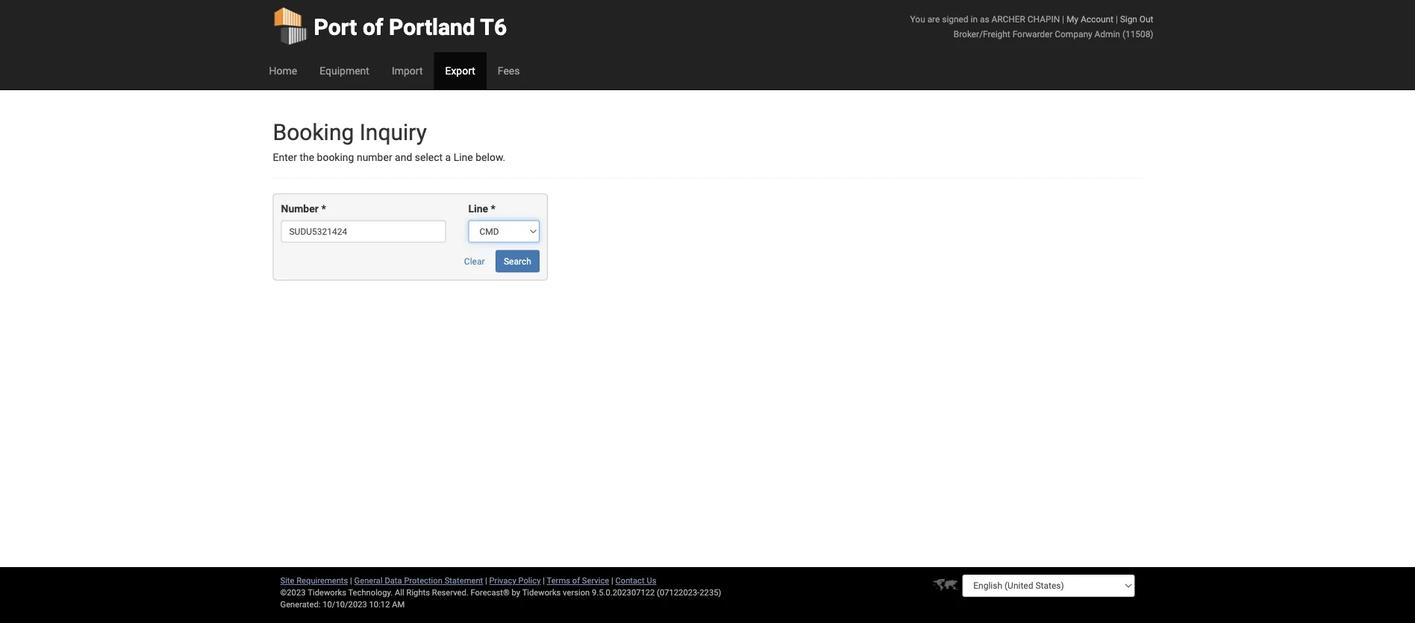 Task type: locate. For each thing, give the bounding box(es) containing it.
below.
[[476, 152, 505, 164]]

my account link
[[1066, 14, 1113, 24]]

0 horizontal spatial *
[[321, 203, 326, 215]]

number
[[357, 152, 392, 164]]

of
[[363, 14, 383, 40], [572, 577, 580, 586]]

* right number
[[321, 203, 326, 215]]

search button
[[496, 250, 539, 273]]

clear button
[[456, 250, 493, 273]]

of right the port at the left top
[[363, 14, 383, 40]]

generated:
[[280, 600, 321, 610]]

line up clear button
[[468, 203, 488, 215]]

9.5.0.202307122
[[592, 588, 655, 598]]

©2023 tideworks
[[280, 588, 346, 598]]

import button
[[381, 52, 434, 90]]

in
[[971, 14, 978, 24]]

out
[[1140, 14, 1153, 24]]

of up version
[[572, 577, 580, 586]]

2235)
[[700, 588, 721, 598]]

equipment button
[[308, 52, 381, 90]]

all
[[395, 588, 404, 598]]

| left sign
[[1116, 14, 1118, 24]]

terms
[[547, 577, 570, 586]]

line right a
[[454, 152, 473, 164]]

requirements
[[296, 577, 348, 586]]

terms of service link
[[547, 577, 609, 586]]

protection
[[404, 577, 443, 586]]

account
[[1081, 14, 1113, 24]]

1 vertical spatial of
[[572, 577, 580, 586]]

*
[[321, 203, 326, 215], [491, 203, 495, 215]]

site requirements link
[[280, 577, 348, 586]]

statement
[[445, 577, 483, 586]]

general data protection statement link
[[354, 577, 483, 586]]

are
[[927, 14, 940, 24]]

of inside site requirements | general data protection statement | privacy policy | terms of service | contact us ©2023 tideworks technology. all rights reserved. forecast® by tideworks version 9.5.0.202307122 (07122023-2235) generated: 10/10/2023 10:12 am
[[572, 577, 580, 586]]

* for line *
[[491, 203, 495, 215]]

| up tideworks
[[543, 577, 545, 586]]

select
[[415, 152, 443, 164]]

home
[[269, 65, 297, 77]]

| left my
[[1062, 14, 1064, 24]]

| up forecast®
[[485, 577, 487, 586]]

the
[[300, 152, 314, 164]]

fees
[[498, 65, 520, 77]]

booking inquiry enter the booking number and select a line below.
[[273, 119, 505, 164]]

line
[[454, 152, 473, 164], [468, 203, 488, 215]]

service
[[582, 577, 609, 586]]

rights
[[406, 588, 430, 598]]

you
[[910, 14, 925, 24]]

0 vertical spatial of
[[363, 14, 383, 40]]

|
[[1062, 14, 1064, 24], [1116, 14, 1118, 24], [350, 577, 352, 586], [485, 577, 487, 586], [543, 577, 545, 586], [611, 577, 613, 586]]

admin
[[1095, 29, 1120, 39]]

forecast®
[[471, 588, 510, 598]]

site requirements | general data protection statement | privacy policy | terms of service | contact us ©2023 tideworks technology. all rights reserved. forecast® by tideworks version 9.5.0.202307122 (07122023-2235) generated: 10/10/2023 10:12 am
[[280, 577, 721, 610]]

general
[[354, 577, 383, 586]]

(11508)
[[1122, 29, 1153, 39]]

you are signed in as archer chapin | my account | sign out broker/freight forwarder company admin (11508)
[[910, 14, 1153, 39]]

2 * from the left
[[491, 203, 495, 215]]

1 horizontal spatial *
[[491, 203, 495, 215]]

port of portland t6
[[314, 14, 507, 40]]

| up 9.5.0.202307122
[[611, 577, 613, 586]]

10/10/2023
[[323, 600, 367, 610]]

| left general
[[350, 577, 352, 586]]

privacy
[[489, 577, 516, 586]]

0 vertical spatial line
[[454, 152, 473, 164]]

and
[[395, 152, 412, 164]]

technology.
[[348, 588, 393, 598]]

by
[[512, 588, 520, 598]]

export button
[[434, 52, 486, 90]]

* down below. at the left top
[[491, 203, 495, 215]]

1 horizontal spatial of
[[572, 577, 580, 586]]

* for number *
[[321, 203, 326, 215]]

us
[[647, 577, 656, 586]]

am
[[392, 600, 405, 610]]

1 * from the left
[[321, 203, 326, 215]]



Task type: describe. For each thing, give the bounding box(es) containing it.
as
[[980, 14, 989, 24]]

import
[[392, 65, 423, 77]]

0 horizontal spatial of
[[363, 14, 383, 40]]

export
[[445, 65, 475, 77]]

signed
[[942, 14, 968, 24]]

contact
[[615, 577, 645, 586]]

port
[[314, 14, 357, 40]]

port of portland t6 link
[[273, 0, 507, 52]]

sign out link
[[1120, 14, 1153, 24]]

sign
[[1120, 14, 1137, 24]]

search
[[504, 256, 531, 267]]

broker/freight
[[954, 29, 1010, 39]]

policy
[[518, 577, 541, 586]]

my
[[1066, 14, 1078, 24]]

privacy policy link
[[489, 577, 541, 586]]

portland
[[389, 14, 475, 40]]

(07122023-
[[657, 588, 700, 598]]

archer
[[991, 14, 1025, 24]]

forwarder
[[1012, 29, 1053, 39]]

number *
[[281, 203, 326, 215]]

company
[[1055, 29, 1092, 39]]

inquiry
[[359, 119, 427, 146]]

equipment
[[320, 65, 369, 77]]

line *
[[468, 203, 495, 215]]

version
[[563, 588, 590, 598]]

line inside the booking inquiry enter the booking number and select a line below.
[[454, 152, 473, 164]]

contact us link
[[615, 577, 656, 586]]

data
[[385, 577, 402, 586]]

1 vertical spatial line
[[468, 203, 488, 215]]

site
[[280, 577, 294, 586]]

chapin
[[1028, 14, 1060, 24]]

enter
[[273, 152, 297, 164]]

home button
[[258, 52, 308, 90]]

clear
[[464, 256, 485, 267]]

tideworks
[[522, 588, 561, 598]]

Number * text field
[[281, 220, 446, 243]]

reserved.
[[432, 588, 468, 598]]

booking
[[317, 152, 354, 164]]

fees button
[[486, 52, 531, 90]]

10:12
[[369, 600, 390, 610]]

number
[[281, 203, 319, 215]]

a
[[445, 152, 451, 164]]

t6
[[480, 14, 507, 40]]

booking
[[273, 119, 354, 146]]



Task type: vqa. For each thing, say whether or not it's contained in the screenshot.
SIGN
yes



